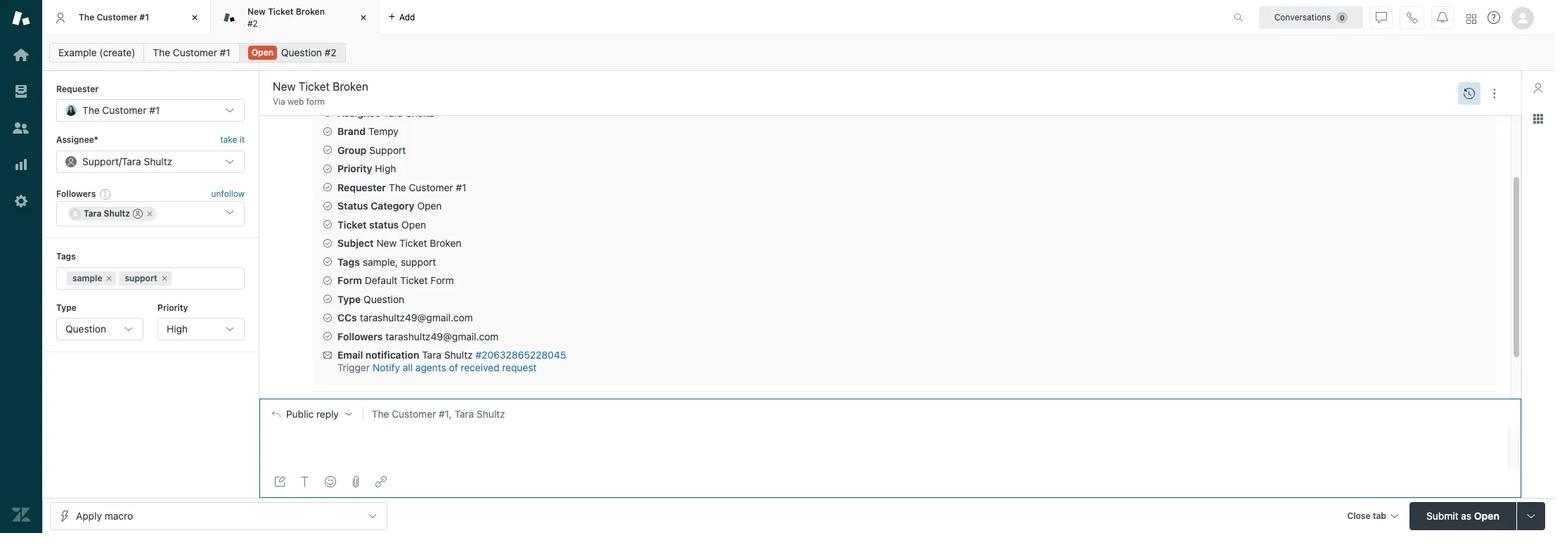 Task type: vqa. For each thing, say whether or not it's contained in the screenshot.
the right Question
yes



Task type: describe. For each thing, give the bounding box(es) containing it.
question button
[[56, 318, 143, 340]]

via
[[273, 96, 285, 107]]

the customer #1 for the customer #1 tab
[[79, 12, 149, 22]]

customer up category at the left of page
[[409, 181, 453, 193]]

tara shultz
[[84, 208, 130, 219]]

hide composer image
[[885, 393, 896, 404]]

#2 inside secondary element
[[325, 46, 337, 58]]

all
[[403, 362, 413, 374]]

the inside button
[[372, 408, 389, 420]]

tara inside the email notification tara shultz # 20632865228045 trigger notify all agents of received request
[[422, 349, 442, 361]]

assignee tara shultz
[[338, 107, 434, 119]]

status
[[369, 219, 399, 231]]

apply macro
[[76, 510, 133, 522]]

ticket up tags sample, support
[[400, 237, 427, 249]]

remove image for sample
[[105, 274, 114, 282]]

the customer #1 inside "link"
[[153, 46, 231, 58]]

support inside assignee* "element"
[[82, 155, 119, 167]]

tags for tags
[[56, 251, 76, 262]]

trigger
[[338, 362, 370, 374]]

shultz inside assignee* "element"
[[144, 155, 172, 167]]

tab
[[1374, 510, 1387, 521]]

brand tempy
[[338, 125, 399, 137]]

close image
[[188, 11, 202, 25]]

notify all agents of received request link
[[373, 362, 537, 374]]

info on adding followers image
[[100, 188, 111, 200]]

group support
[[338, 144, 406, 156]]

tags sample, support
[[338, 256, 436, 268]]

apps image
[[1533, 113, 1545, 124]]

tarashultz49@gmail.com for followers tarashultz49@gmail.com
[[386, 330, 499, 342]]

followers for followers
[[56, 188, 96, 199]]

tara up 'tempy'
[[384, 107, 403, 119]]

#1 inside tab
[[139, 12, 149, 22]]

customer inside button
[[392, 408, 436, 420]]

it
[[240, 135, 245, 145]]

displays possible ticket submission types image
[[1526, 510, 1538, 522]]

Subject field
[[270, 78, 1455, 95]]

ticket status open
[[338, 219, 426, 231]]

ticket actions image
[[1490, 88, 1501, 99]]

ccs
[[338, 312, 357, 324]]

submit
[[1427, 510, 1459, 522]]

open for status category open
[[417, 200, 442, 212]]

requester the customer #1
[[338, 181, 467, 193]]

#2 inside new ticket broken #2
[[248, 18, 258, 28]]

close tab
[[1348, 510, 1387, 521]]

assignee* element
[[56, 150, 245, 173]]

customer inside "link"
[[173, 46, 217, 58]]

ticket right "default" on the bottom of the page
[[400, 274, 428, 286]]

0 vertical spatial support
[[401, 256, 436, 268]]

#1,
[[439, 408, 452, 420]]

apply
[[76, 510, 102, 522]]

sample
[[72, 273, 102, 283]]

example
[[58, 46, 97, 58]]

customer inside tab
[[97, 12, 137, 22]]

views image
[[12, 82, 30, 101]]

high inside popup button
[[167, 323, 188, 335]]

web
[[288, 96, 304, 107]]

take it
[[220, 135, 245, 145]]

zendesk image
[[12, 506, 30, 524]]

form default ticket form
[[338, 274, 454, 286]]

1 vertical spatial question
[[364, 293, 405, 305]]

tags for tags sample, support
[[338, 256, 360, 268]]

tara inside option
[[84, 208, 102, 219]]

high button
[[158, 318, 245, 340]]

close image
[[357, 11, 371, 25]]

#
[[476, 349, 482, 361]]

add attachment image
[[350, 476, 362, 487]]

as
[[1462, 510, 1472, 522]]

take
[[220, 135, 237, 145]]

email notification tara shultz # 20632865228045 trigger notify all agents of received request
[[338, 349, 566, 374]]

assignee
[[338, 107, 381, 119]]

tab containing new ticket broken
[[211, 0, 380, 35]]

customer context image
[[1533, 82, 1545, 94]]

new ticket broken #2
[[248, 6, 325, 28]]

#1 inside requester element
[[149, 104, 160, 116]]

#1 inside "link"
[[220, 46, 231, 58]]

agents
[[416, 362, 446, 374]]

status category open
[[338, 200, 442, 212]]

conversations
[[1275, 12, 1332, 22]]

broken inside new ticket broken #2
[[296, 6, 325, 17]]

get help image
[[1488, 11, 1501, 24]]

1 horizontal spatial support
[[370, 144, 406, 156]]

the inside tab
[[79, 12, 94, 22]]

status
[[338, 200, 368, 212]]

default
[[365, 274, 398, 286]]

followers element
[[56, 201, 245, 227]]

tarashultz49@gmail.com image
[[70, 208, 81, 220]]

the customer #1 for requester element
[[82, 104, 160, 116]]

subject
[[338, 237, 374, 249]]



Task type: locate. For each thing, give the bounding box(es) containing it.
question inside popup button
[[65, 323, 106, 335]]

1 horizontal spatial #2
[[325, 46, 337, 58]]

priority
[[338, 163, 372, 175], [158, 302, 188, 313]]

customer inside requester element
[[102, 104, 147, 116]]

shultz left user is an agent "icon"
[[104, 208, 130, 219]]

category
[[371, 200, 415, 212]]

user is an agent image
[[133, 209, 143, 219]]

followers
[[56, 188, 96, 199], [338, 330, 383, 342]]

events image
[[1464, 88, 1476, 99]]

secondary element
[[42, 39, 1556, 67]]

assignee*
[[56, 135, 98, 145]]

subject new ticket broken
[[338, 237, 462, 249]]

0 vertical spatial followers
[[56, 188, 96, 199]]

1 vertical spatial tarashultz49@gmail.com
[[386, 330, 499, 342]]

notification
[[366, 349, 419, 361]]

1 horizontal spatial support
[[401, 256, 436, 268]]

0 horizontal spatial high
[[167, 323, 188, 335]]

0 vertical spatial requester
[[56, 84, 99, 94]]

1 horizontal spatial question
[[281, 46, 322, 58]]

support
[[370, 144, 406, 156], [82, 155, 119, 167]]

open
[[252, 47, 274, 58], [417, 200, 442, 212], [402, 219, 426, 231], [1475, 510, 1500, 522]]

#2 right close image
[[248, 18, 258, 28]]

requester down 'example'
[[56, 84, 99, 94]]

1 vertical spatial requester
[[338, 181, 386, 193]]

type
[[338, 293, 361, 305], [56, 302, 77, 313]]

the up category at the left of page
[[389, 181, 406, 193]]

notifications image
[[1438, 12, 1449, 23]]

20632865228045
[[482, 349, 566, 361]]

question for question #2
[[281, 46, 322, 58]]

tags down subject
[[338, 256, 360, 268]]

public reply
[[286, 408, 339, 420]]

shultz right / at left
[[144, 155, 172, 167]]

add button
[[380, 0, 424, 34]]

example (create) button
[[49, 43, 145, 63]]

tara up 'agents'
[[422, 349, 442, 361]]

tags
[[56, 251, 76, 262], [338, 256, 360, 268]]

1 horizontal spatial new
[[377, 237, 397, 249]]

support down subject new ticket broken on the left top of the page
[[401, 256, 436, 268]]

1 horizontal spatial form
[[431, 274, 454, 286]]

2 horizontal spatial remove image
[[160, 274, 169, 282]]

0 horizontal spatial support
[[125, 273, 157, 283]]

remove image
[[146, 210, 154, 218], [105, 274, 114, 282], [160, 274, 169, 282]]

1 vertical spatial high
[[167, 323, 188, 335]]

conversations button
[[1260, 6, 1364, 28]]

0 horizontal spatial new
[[248, 6, 266, 17]]

remove image up 'high' popup button
[[160, 274, 169, 282]]

open down requester the customer #1
[[417, 200, 442, 212]]

0 vertical spatial priority
[[338, 163, 372, 175]]

form up ccs tarashultz49@gmail.com
[[431, 274, 454, 286]]

brand
[[338, 125, 366, 137]]

request
[[502, 362, 537, 374]]

customers image
[[12, 119, 30, 137]]

question #2
[[281, 46, 337, 58]]

0 horizontal spatial broken
[[296, 6, 325, 17]]

question down new ticket broken #2 at the left of the page
[[281, 46, 322, 58]]

Public reply composer text field
[[266, 429, 1505, 458]]

0 horizontal spatial priority
[[158, 302, 188, 313]]

the up assignee*
[[82, 104, 100, 116]]

0 vertical spatial question
[[281, 46, 322, 58]]

1 vertical spatial followers
[[338, 330, 383, 342]]

0 vertical spatial high
[[375, 163, 396, 175]]

submit as open
[[1427, 510, 1500, 522]]

tempy
[[369, 125, 399, 137]]

type for type question
[[338, 293, 361, 305]]

the customer #1 inside tab
[[79, 12, 149, 22]]

draft mode image
[[274, 476, 286, 487]]

open down new ticket broken #2 at the left of the page
[[252, 47, 274, 58]]

0 horizontal spatial type
[[56, 302, 77, 313]]

the inside "link"
[[153, 46, 170, 58]]

ticket down status
[[338, 219, 367, 231]]

received
[[461, 362, 500, 374]]

ticket
[[268, 6, 294, 17], [338, 219, 367, 231], [400, 237, 427, 249], [400, 274, 428, 286]]

1 vertical spatial broken
[[430, 237, 462, 249]]

ticket inside new ticket broken #2
[[268, 6, 294, 17]]

open inside secondary element
[[252, 47, 274, 58]]

the customer #1 tab
[[42, 0, 211, 35]]

example (create)
[[58, 46, 135, 58]]

public
[[286, 408, 314, 420]]

ccs tarashultz49@gmail.com
[[338, 312, 473, 324]]

close
[[1348, 510, 1371, 521]]

type question
[[338, 293, 405, 305]]

tarashultz49@gmail.com up the email notification tara shultz # 20632865228045 trigger notify all agents of received request
[[386, 330, 499, 342]]

priority for priority
[[158, 302, 188, 313]]

customer down close image
[[173, 46, 217, 58]]

tara
[[384, 107, 403, 119], [122, 155, 141, 167], [84, 208, 102, 219], [422, 349, 442, 361], [455, 408, 474, 420]]

unfollow
[[211, 188, 245, 199]]

open for submit as open
[[1475, 510, 1500, 522]]

question down sample
[[65, 323, 106, 335]]

unfollow button
[[211, 188, 245, 200]]

new right close image
[[248, 6, 266, 17]]

the customer #1 down close image
[[153, 46, 231, 58]]

admin image
[[12, 192, 30, 210]]

1 vertical spatial priority
[[158, 302, 188, 313]]

shultz inside button
[[477, 408, 505, 420]]

0 horizontal spatial form
[[338, 274, 362, 286]]

remove image right sample
[[105, 274, 114, 282]]

support
[[401, 256, 436, 268], [125, 273, 157, 283]]

question inside secondary element
[[281, 46, 322, 58]]

the inside requester element
[[82, 104, 100, 116]]

zendesk products image
[[1467, 14, 1477, 24]]

shultz
[[406, 107, 434, 119], [144, 155, 172, 167], [104, 208, 130, 219], [444, 349, 473, 361], [477, 408, 505, 420]]

remove image for support
[[160, 274, 169, 282]]

0 horizontal spatial #2
[[248, 18, 258, 28]]

new inside new ticket broken #2
[[248, 6, 266, 17]]

remove image right user is an agent "icon"
[[146, 210, 154, 218]]

question for question
[[65, 323, 106, 335]]

broken up tags sample, support
[[430, 237, 462, 249]]

support right sample
[[125, 273, 157, 283]]

1 vertical spatial #2
[[325, 46, 337, 58]]

add
[[400, 12, 415, 22]]

tara right #1,
[[455, 408, 474, 420]]

tarashultz49@gmail.com for ccs tarashultz49@gmail.com
[[360, 312, 473, 324]]

open up subject new ticket broken on the left top of the page
[[402, 219, 426, 231]]

customer up the (create)
[[97, 12, 137, 22]]

zendesk support image
[[12, 9, 30, 27]]

insert emojis image
[[325, 476, 336, 487]]

0 vertical spatial new
[[248, 6, 266, 17]]

followers up "email"
[[338, 330, 383, 342]]

2 vertical spatial the customer #1
[[82, 104, 160, 116]]

0 horizontal spatial question
[[65, 323, 106, 335]]

group
[[338, 144, 367, 156]]

type for type
[[56, 302, 77, 313]]

requester down priority high
[[338, 181, 386, 193]]

1 horizontal spatial followers
[[338, 330, 383, 342]]

tara inside button
[[455, 408, 474, 420]]

(create)
[[99, 46, 135, 58]]

1 horizontal spatial type
[[338, 293, 361, 305]]

support / tara shultz
[[82, 155, 172, 167]]

the customer #1 inside requester element
[[82, 104, 160, 116]]

customer
[[97, 12, 137, 22], [173, 46, 217, 58], [102, 104, 147, 116], [409, 181, 453, 193], [392, 408, 436, 420]]

0 vertical spatial broken
[[296, 6, 325, 17]]

tara shultz option
[[68, 207, 157, 221]]

shultz up the notify all agents of received request link on the bottom left of page
[[444, 349, 473, 361]]

the customer #1 up the (create)
[[79, 12, 149, 22]]

sample,
[[363, 256, 398, 268]]

open right as
[[1475, 510, 1500, 522]]

1 horizontal spatial high
[[375, 163, 396, 175]]

/
[[119, 155, 122, 167]]

public reply button
[[260, 399, 363, 429]]

close tab button
[[1342, 502, 1405, 532]]

type down sample
[[56, 302, 77, 313]]

#2 up form
[[325, 46, 337, 58]]

tags up sample
[[56, 251, 76, 262]]

0 horizontal spatial support
[[82, 155, 119, 167]]

1 form from the left
[[338, 274, 362, 286]]

new up tags sample, support
[[377, 237, 397, 249]]

open for ticket status open
[[402, 219, 426, 231]]

0 horizontal spatial remove image
[[105, 274, 114, 282]]

get started image
[[12, 46, 30, 64]]

0 vertical spatial tarashultz49@gmail.com
[[360, 312, 473, 324]]

2 form from the left
[[431, 274, 454, 286]]

reply
[[317, 408, 339, 420]]

question
[[281, 46, 322, 58], [364, 293, 405, 305], [65, 323, 106, 335]]

0 horizontal spatial tags
[[56, 251, 76, 262]]

high
[[375, 163, 396, 175], [167, 323, 188, 335]]

support down 'tempy'
[[370, 144, 406, 156]]

0 horizontal spatial followers
[[56, 188, 96, 199]]

1 vertical spatial new
[[377, 237, 397, 249]]

shultz right #1,
[[477, 408, 505, 420]]

followers tarashultz49@gmail.com
[[338, 330, 499, 342]]

add link (cmd k) image
[[376, 476, 387, 487]]

main element
[[0, 0, 42, 533]]

1 horizontal spatial remove image
[[146, 210, 154, 218]]

the customer #1
[[79, 12, 149, 22], [153, 46, 231, 58], [82, 104, 160, 116]]

requester for requester the customer #1
[[338, 181, 386, 193]]

support down assignee*
[[82, 155, 119, 167]]

format text image
[[300, 476, 311, 487]]

1 horizontal spatial broken
[[430, 237, 462, 249]]

#2
[[248, 18, 258, 28], [325, 46, 337, 58]]

customer up support / tara shultz
[[102, 104, 147, 116]]

shultz inside option
[[104, 208, 130, 219]]

tara inside assignee* "element"
[[122, 155, 141, 167]]

type up "ccs" in the left of the page
[[338, 293, 361, 305]]

0 vertical spatial #2
[[248, 18, 258, 28]]

via web form
[[273, 96, 325, 107]]

broken up question #2
[[296, 6, 325, 17]]

followers for followers tarashultz49@gmail.com
[[338, 330, 383, 342]]

priority for priority high
[[338, 163, 372, 175]]

tara right tarashultz49@gmail.com image
[[84, 208, 102, 219]]

the customer #1 link
[[144, 43, 240, 63]]

tarashultz49@gmail.com up followers tarashultz49@gmail.com
[[360, 312, 473, 324]]

shultz inside the email notification tara shultz # 20632865228045 trigger notify all agents of received request
[[444, 349, 473, 361]]

tabs tab list
[[42, 0, 1220, 35]]

1 horizontal spatial priority
[[338, 163, 372, 175]]

form
[[338, 274, 362, 286], [431, 274, 454, 286]]

priority down group on the top
[[338, 163, 372, 175]]

1 horizontal spatial requester
[[338, 181, 386, 193]]

tab
[[211, 0, 380, 35]]

priority up 'high' popup button
[[158, 302, 188, 313]]

priority high
[[338, 163, 396, 175]]

1 vertical spatial the customer #1
[[153, 46, 231, 58]]

tarashultz49@gmail.com
[[360, 312, 473, 324], [386, 330, 499, 342]]

1 vertical spatial support
[[125, 273, 157, 283]]

reporting image
[[12, 155, 30, 174]]

shultz right assignee
[[406, 107, 434, 119]]

ticket up question #2
[[268, 6, 294, 17]]

the up 'example'
[[79, 12, 94, 22]]

0 vertical spatial the customer #1
[[79, 12, 149, 22]]

form up type question
[[338, 274, 362, 286]]

customer left #1,
[[392, 408, 436, 420]]

the customer #1, tara shultz button
[[363, 407, 1522, 421]]

button displays agent's chat status as invisible. image
[[1377, 12, 1388, 23]]

form
[[306, 96, 325, 107]]

the right the (create)
[[153, 46, 170, 58]]

tara up user is an agent "icon"
[[122, 155, 141, 167]]

the down notify
[[372, 408, 389, 420]]

the customer #1, tara shultz
[[372, 408, 505, 420]]

macro
[[105, 510, 133, 522]]

requester for requester
[[56, 84, 99, 94]]

requester
[[56, 84, 99, 94], [338, 181, 386, 193]]

requester element
[[56, 99, 245, 122]]

remove image inside the tara shultz option
[[146, 210, 154, 218]]

notify
[[373, 362, 400, 374]]

question down "default" on the bottom of the page
[[364, 293, 405, 305]]

of
[[449, 362, 458, 374]]

new
[[248, 6, 266, 17], [377, 237, 397, 249]]

email
[[338, 349, 363, 361]]

1 horizontal spatial tags
[[338, 256, 360, 268]]

2 vertical spatial question
[[65, 323, 106, 335]]

2 horizontal spatial question
[[364, 293, 405, 305]]

followers up tarashultz49@gmail.com image
[[56, 188, 96, 199]]

0 horizontal spatial requester
[[56, 84, 99, 94]]

the customer #1 up / at left
[[82, 104, 160, 116]]

take it button
[[220, 133, 245, 148]]

broken
[[296, 6, 325, 17], [430, 237, 462, 249]]



